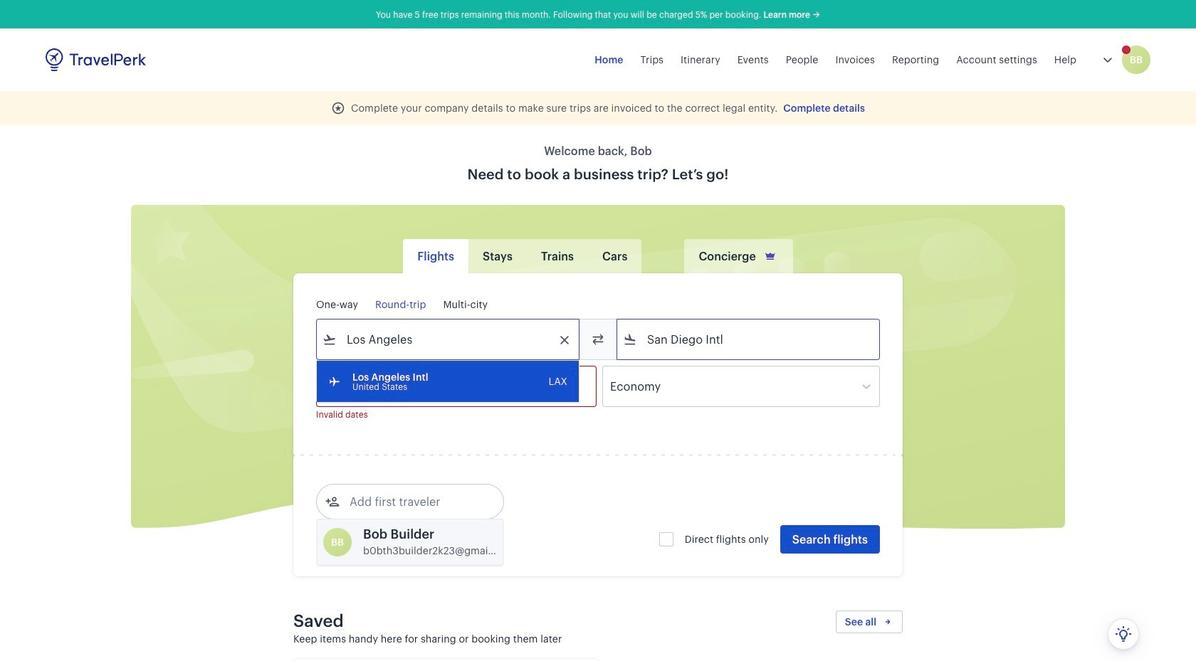 Task type: locate. For each thing, give the bounding box(es) containing it.
Add first traveler search field
[[340, 491, 488, 513]]



Task type: describe. For each thing, give the bounding box(es) containing it.
To search field
[[637, 328, 861, 351]]

From search field
[[337, 328, 560, 351]]

Depart text field
[[337, 367, 411, 407]]

Return text field
[[421, 367, 495, 407]]



